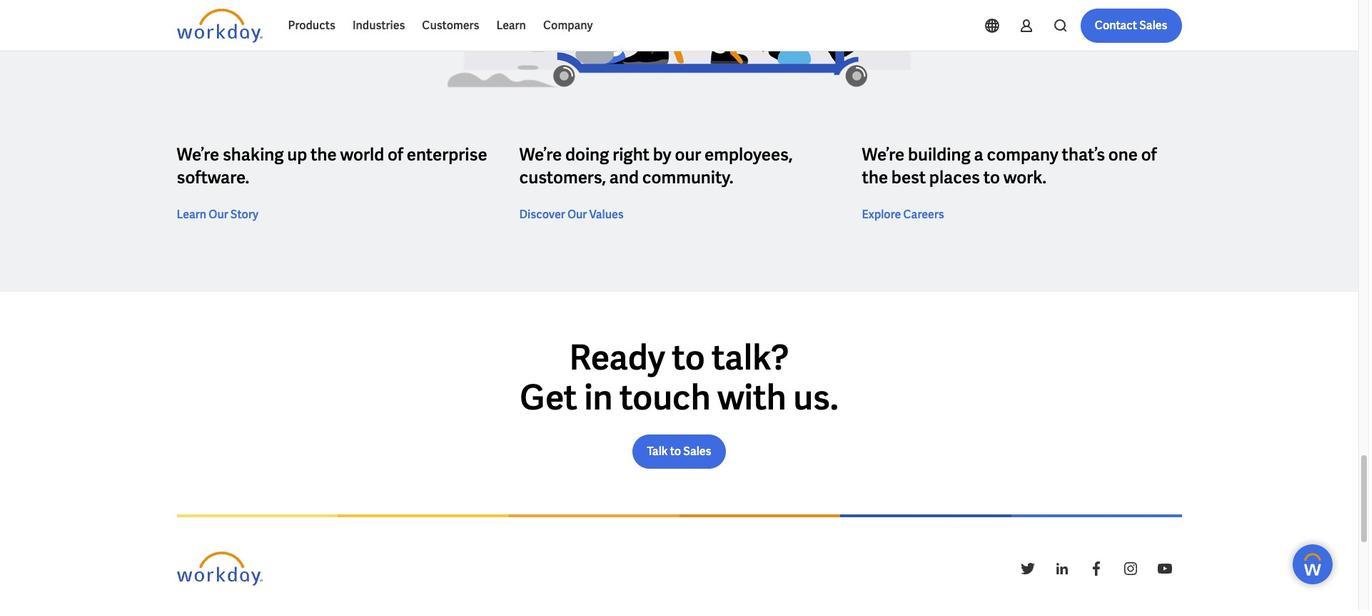Task type: locate. For each thing, give the bounding box(es) containing it.
1 vertical spatial go to the homepage image
[[177, 552, 262, 586]]

to left talk?
[[672, 336, 705, 380]]

learn our story
[[177, 207, 258, 222]]

discover our values link
[[519, 206, 624, 223]]

of right one
[[1141, 144, 1157, 166]]

2 our from the left
[[567, 207, 587, 222]]

1 horizontal spatial our
[[567, 207, 587, 222]]

learn inside 'dropdown button'
[[496, 18, 526, 33]]

1 horizontal spatial sales
[[1139, 18, 1167, 33]]

places
[[929, 166, 980, 188]]

the inside the we're building a company that's one of the best places to work.
[[862, 166, 888, 188]]

our
[[675, 144, 701, 166]]

go to the homepage image
[[177, 9, 262, 43], [177, 552, 262, 586]]

we're up "best"
[[862, 144, 905, 166]]

to for ready to talk? get in touch with us.
[[672, 336, 705, 380]]

we're inside we're shaking up the world of enterprise software.
[[177, 144, 219, 166]]

0 horizontal spatial our
[[209, 207, 228, 222]]

go to youtube image
[[1156, 560, 1173, 578]]

the
[[311, 144, 337, 166], [862, 166, 888, 188]]

talk to sales
[[647, 444, 711, 459]]

we're building a company that's one of the best places to work.
[[862, 144, 1157, 188]]

our
[[209, 207, 228, 222], [567, 207, 587, 222]]

go to facebook image
[[1087, 560, 1105, 578]]

values
[[589, 207, 624, 222]]

we're for we're shaking up the world of enterprise software.
[[177, 144, 219, 166]]

to
[[983, 166, 1000, 188], [672, 336, 705, 380], [670, 444, 681, 459]]

doing
[[565, 144, 609, 166]]

our for software.
[[209, 207, 228, 222]]

one
[[1108, 144, 1138, 166]]

company
[[543, 18, 593, 33]]

1 vertical spatial learn
[[177, 207, 206, 222]]

1 we're from the left
[[177, 144, 219, 166]]

we're up customers,
[[519, 144, 562, 166]]

1 horizontal spatial the
[[862, 166, 888, 188]]

our left "values" on the left top of page
[[567, 207, 587, 222]]

by
[[653, 144, 671, 166]]

2 of from the left
[[1141, 144, 1157, 166]]

learn button
[[488, 9, 535, 43]]

sales right contact at the right top of page
[[1139, 18, 1167, 33]]

the inside we're shaking up the world of enterprise software.
[[311, 144, 337, 166]]

1 vertical spatial sales
[[683, 444, 711, 459]]

2 horizontal spatial we're
[[862, 144, 905, 166]]

of inside we're shaking up the world of enterprise software.
[[388, 144, 403, 166]]

of
[[388, 144, 403, 166], [1141, 144, 1157, 166]]

we're up software.
[[177, 144, 219, 166]]

discover our values
[[519, 207, 624, 222]]

best
[[891, 166, 926, 188]]

our left story
[[209, 207, 228, 222]]

sales
[[1139, 18, 1167, 33], [683, 444, 711, 459]]

1 horizontal spatial learn
[[496, 18, 526, 33]]

learn down software.
[[177, 207, 206, 222]]

learn
[[496, 18, 526, 33], [177, 207, 206, 222]]

sales right talk
[[683, 444, 711, 459]]

0 horizontal spatial of
[[388, 144, 403, 166]]

1 horizontal spatial of
[[1141, 144, 1157, 166]]

we're inside the we're building a company that's one of the best places to work.
[[862, 144, 905, 166]]

products
[[288, 18, 335, 33]]

explore careers
[[862, 207, 944, 222]]

2 vertical spatial to
[[670, 444, 681, 459]]

explore
[[862, 207, 901, 222]]

with
[[717, 376, 786, 420]]

3 we're from the left
[[862, 144, 905, 166]]

1 of from the left
[[388, 144, 403, 166]]

0 vertical spatial learn
[[496, 18, 526, 33]]

0 vertical spatial to
[[983, 166, 1000, 188]]

careers
[[903, 207, 944, 222]]

workday employees together on a scooter. image
[[434, 0, 925, 109]]

to left work.
[[983, 166, 1000, 188]]

discover
[[519, 207, 565, 222]]

contact sales
[[1095, 18, 1167, 33]]

1 vertical spatial to
[[672, 336, 705, 380]]

the left "best"
[[862, 166, 888, 188]]

the right up
[[311, 144, 337, 166]]

explore careers link
[[862, 206, 944, 223]]

we're for we're doing right by our employees, customers, and community.
[[519, 144, 562, 166]]

1 vertical spatial the
[[862, 166, 888, 188]]

0 vertical spatial go to the homepage image
[[177, 9, 262, 43]]

1 horizontal spatial we're
[[519, 144, 562, 166]]

go to twitter image
[[1019, 560, 1036, 578]]

0 horizontal spatial we're
[[177, 144, 219, 166]]

to right talk
[[670, 444, 681, 459]]

0 vertical spatial sales
[[1139, 18, 1167, 33]]

learn for learn
[[496, 18, 526, 33]]

ready
[[569, 336, 665, 380]]

and
[[609, 166, 639, 188]]

learn left company
[[496, 18, 526, 33]]

we're inside we're doing right by our employees, customers, and community.
[[519, 144, 562, 166]]

learn our story link
[[177, 206, 258, 223]]

0 horizontal spatial learn
[[177, 207, 206, 222]]

2 we're from the left
[[519, 144, 562, 166]]

to inside ready to talk? get in touch with us.
[[672, 336, 705, 380]]

ready to talk? get in touch with us.
[[520, 336, 838, 420]]

enterprise
[[407, 144, 487, 166]]

go to instagram image
[[1122, 560, 1139, 578]]

1 our from the left
[[209, 207, 228, 222]]

we're
[[177, 144, 219, 166], [519, 144, 562, 166], [862, 144, 905, 166]]

0 horizontal spatial the
[[311, 144, 337, 166]]

of right world
[[388, 144, 403, 166]]

employees,
[[705, 144, 793, 166]]

community.
[[642, 166, 733, 188]]

0 vertical spatial the
[[311, 144, 337, 166]]

in
[[584, 376, 613, 420]]



Task type: vqa. For each thing, say whether or not it's contained in the screenshot.
the and within the Explore our resource library and learn how Workday sets you up for success.
no



Task type: describe. For each thing, give the bounding box(es) containing it.
contact sales link
[[1080, 9, 1182, 43]]

company
[[987, 144, 1058, 166]]

building
[[908, 144, 971, 166]]

industries button
[[344, 9, 414, 43]]

of inside the we're building a company that's one of the best places to work.
[[1141, 144, 1157, 166]]

contact
[[1095, 18, 1137, 33]]

we're doing right by our employees, customers, and community.
[[519, 144, 793, 188]]

us.
[[793, 376, 838, 420]]

talk
[[647, 444, 668, 459]]

touch
[[620, 376, 711, 420]]

to inside the we're building a company that's one of the best places to work.
[[983, 166, 1000, 188]]

industries
[[353, 18, 405, 33]]

customers,
[[519, 166, 606, 188]]

that's
[[1062, 144, 1105, 166]]

talk to sales link
[[633, 435, 726, 469]]

story
[[230, 207, 258, 222]]

customers
[[422, 18, 479, 33]]

right
[[613, 144, 650, 166]]

up
[[287, 144, 307, 166]]

2 go to the homepage image from the top
[[177, 552, 262, 586]]

we're shaking up the world of enterprise software.
[[177, 144, 487, 188]]

shaking
[[223, 144, 284, 166]]

we're for we're building a company that's one of the best places to work.
[[862, 144, 905, 166]]

software.
[[177, 166, 249, 188]]

customers button
[[414, 9, 488, 43]]

products button
[[279, 9, 344, 43]]

talk?
[[712, 336, 789, 380]]

a
[[974, 144, 983, 166]]

our for and
[[567, 207, 587, 222]]

go to linkedin image
[[1053, 560, 1070, 578]]

to for talk to sales
[[670, 444, 681, 459]]

work.
[[1003, 166, 1047, 188]]

get
[[520, 376, 577, 420]]

learn for learn our story
[[177, 207, 206, 222]]

world
[[340, 144, 384, 166]]

0 horizontal spatial sales
[[683, 444, 711, 459]]

1 go to the homepage image from the top
[[177, 9, 262, 43]]

company button
[[535, 9, 601, 43]]



